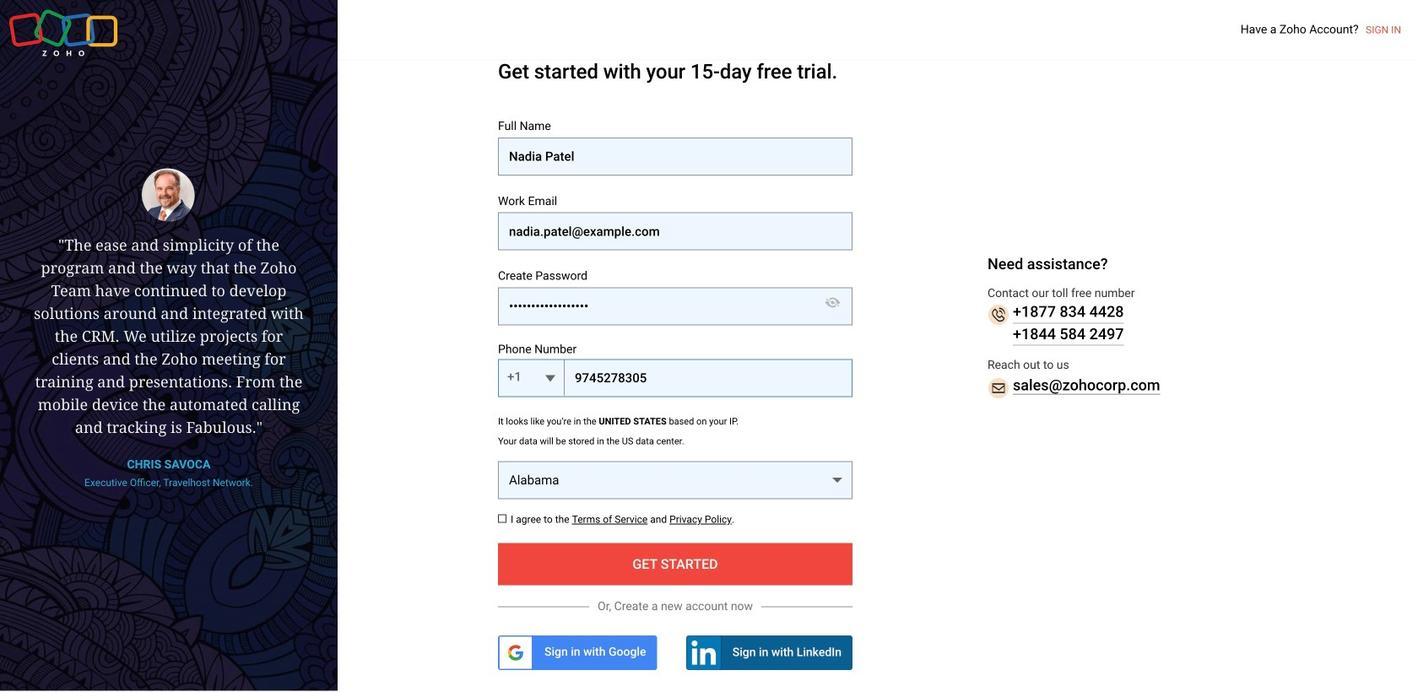 Task type: vqa. For each thing, say whether or not it's contained in the screenshot.
OPERATIONS
no



Task type: describe. For each thing, give the bounding box(es) containing it.
Enter your email email field
[[498, 212, 853, 250]]



Task type: locate. For each thing, give the bounding box(es) containing it.
Enter your phone number text field
[[498, 359, 853, 397]]

Enter password for your account password field
[[498, 287, 853, 325]]

Enter your name text field
[[498, 138, 853, 175]]

None submit
[[498, 543, 853, 585]]



